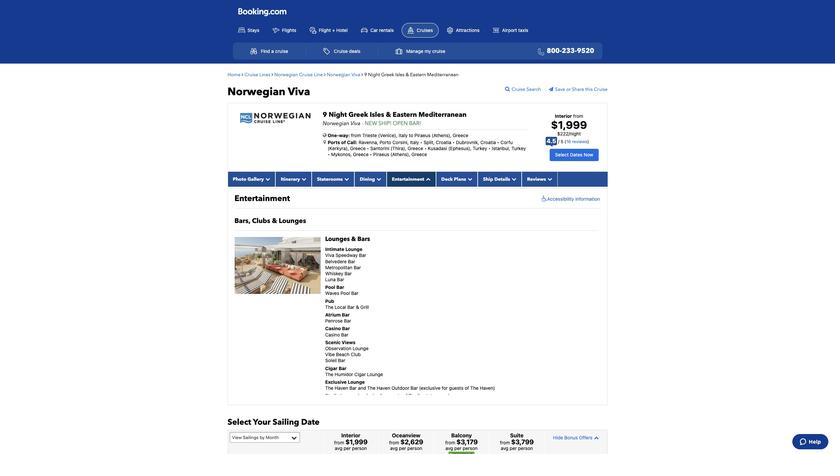 Task type: vqa. For each thing, say whether or not it's contained in the screenshot.
Write a Review main content
no



Task type: describe. For each thing, give the bounding box(es) containing it.
0 vertical spatial for
[[442, 386, 448, 391]]

bars
[[357, 235, 370, 244]]

1 haven from the left
[[335, 386, 348, 391]]

search image
[[505, 86, 512, 92]]

from up call:
[[351, 133, 361, 138]]

istanbul,
[[492, 146, 510, 151]]

oceanview
[[392, 433, 420, 439]]

staterooms button
[[312, 172, 354, 187]]

cruise deals
[[334, 48, 360, 54]]

share
[[572, 86, 584, 93]]

0 horizontal spatial cigar
[[325, 366, 338, 372]]

manage my cruise
[[406, 48, 445, 54]]

select          dates now
[[555, 152, 593, 158]]

plans
[[454, 176, 466, 183]]

accessibility information
[[547, 196, 600, 202]]

(ephesus),
[[448, 146, 471, 151]]

(athens), inside santorini (thira), greece • kusadasi (ephesus), turkey • istanbul, turkey • mykonos, greece • piraeus (athens), greece
[[390, 152, 410, 157]]

isles for 9 night greek isles & eastern mediterranean
[[395, 72, 404, 78]]

avg for $3,179
[[445, 446, 453, 452]]

& right clubs
[[272, 217, 277, 226]]

atrium
[[325, 312, 341, 318]]

observation
[[325, 346, 351, 352]]

chevron down image for staterooms
[[343, 177, 349, 182]]

your
[[253, 417, 271, 428]]

balcony from $3,179 avg per person
[[445, 433, 478, 452]]

haven)
[[480, 386, 495, 391]]

cruise for cruise lines
[[245, 72, 258, 78]]

greece down 'to'
[[408, 146, 423, 151]]

manage my cruise button
[[388, 45, 453, 58]]

cruise for cruise search
[[512, 86, 525, 93]]

cruise search
[[512, 86, 541, 93]]

& down manage in the top of the page
[[406, 72, 409, 78]]

soleil
[[325, 358, 337, 364]]

bar!
[[409, 120, 421, 127]]

• left split,
[[420, 140, 422, 145]]

reviews button
[[522, 172, 558, 187]]

lounge down exclusive
[[340, 393, 356, 399]]

• down ravenna, porto corsini, italy • split, croatia • dubrovnik, croatia •
[[424, 146, 427, 151]]

flight
[[319, 27, 331, 33]]

manage
[[406, 48, 423, 54]]

2 studio from the left
[[409, 393, 423, 399]]

& left the grill
[[356, 305, 359, 310]]

1 horizontal spatial guests
[[449, 386, 463, 391]]

person for $3,799
[[518, 446, 533, 452]]

entertainment inside dropdown button
[[392, 176, 424, 183]]

avg for $3,799
[[501, 446, 508, 452]]

viva down 'deals'
[[351, 72, 360, 78]]

greek for 9 night greek isles & eastern mediterranean norwegian viva - new ship! open bar!
[[349, 110, 368, 119]]

-
[[362, 120, 363, 127]]

1 turkey from the left
[[473, 146, 487, 151]]

date
[[301, 417, 320, 428]]

4.5 / 5 ( 16 reviews )
[[547, 138, 589, 145]]

booking.com home image
[[238, 8, 286, 17]]

5
[[561, 139, 563, 144]]

9 night greek isles & eastern mediterranean norwegian viva - new ship! open bar!
[[323, 110, 467, 127]]

ship details
[[483, 176, 510, 183]]

norwegian cruise line link
[[274, 72, 323, 78]]

staterooms
[[317, 176, 343, 183]]

cruise left line
[[299, 72, 313, 78]]

ship details button
[[478, 172, 522, 187]]

lines
[[259, 72, 270, 78]]

ravenna,
[[359, 140, 378, 145]]

airport taxis link
[[487, 23, 534, 37]]

sailing
[[273, 417, 299, 428]]

views
[[342, 340, 355, 346]]

viva down norwegian cruise line
[[288, 85, 310, 99]]

night for 9 night greek isles & eastern mediterranean norwegian viva - new ship! open bar!
[[329, 110, 347, 119]]

eastern for 9 night greek isles & eastern mediterranean norwegian viva - new ship! open bar!
[[393, 110, 417, 119]]

local
[[335, 305, 346, 310]]

/ inside the 4.5 / 5 ( 16 reviews )
[[558, 139, 560, 144]]

interior from $1,999 $222 / night
[[551, 113, 587, 137]]

0 vertical spatial pool
[[325, 285, 335, 290]]

airport
[[502, 27, 517, 33]]

exclusive
[[325, 380, 347, 385]]

16 reviews link
[[566, 139, 587, 144]]

isles for 9 night greek isles & eastern mediterranean norwegian viva - new ship! open bar!
[[370, 110, 384, 119]]

chevron down image for itinerary
[[300, 177, 306, 182]]

viva inside '9 night greek isles & eastern mediterranean norwegian viva - new ship! open bar!'
[[350, 120, 360, 127]]

the left haven)
[[470, 386, 479, 391]]

globe image
[[323, 133, 327, 138]]

ports of call:
[[328, 140, 357, 145]]

person for $3,179
[[463, 446, 478, 452]]

paper plane image
[[549, 87, 555, 92]]

from for oceanview from $2,629 avg per person
[[389, 440, 399, 446]]

1 vertical spatial (exclusive
[[358, 393, 379, 399]]

1 horizontal spatial of
[[403, 393, 407, 399]]

0 horizontal spatial norwegian viva
[[228, 85, 310, 99]]

from for balcony from $3,179 avg per person
[[445, 440, 455, 446]]

greece down corfu (kerkyra), greece on the top of page
[[412, 152, 427, 157]]

from for interior from $1,999 avg per person
[[334, 440, 344, 446]]

1 horizontal spatial (athens),
[[432, 133, 451, 138]]

mediterranean for 9 night greek isles & eastern mediterranean norwegian viva - new ship! open bar!
[[419, 110, 467, 119]]

chevron down image for dining
[[375, 177, 381, 182]]

greece up dubrovnik,
[[453, 133, 468, 138]]

$1,999 for interior from $1,999 $222 / night
[[551, 119, 587, 131]]

dubrovnik,
[[456, 140, 479, 145]]

)
[[587, 139, 589, 144]]

mediterranean for 9 night greek isles & eastern mediterranean
[[427, 72, 459, 78]]

(
[[565, 139, 566, 144]]

& inside '9 night greek isles & eastern mediterranean norwegian viva - new ship! open bar!'
[[386, 110, 391, 119]]

2 casino from the top
[[325, 332, 340, 338]]

chevron up image
[[424, 177, 431, 182]]

greece down ravenna,
[[353, 152, 369, 157]]

lounge up club
[[353, 346, 369, 352]]

metropolitan
[[325, 265, 352, 271]]

travel menu navigation
[[233, 43, 602, 60]]

information
[[575, 196, 600, 202]]

luna
[[325, 277, 336, 283]]

per for $3,799
[[510, 446, 517, 452]]

cruise search link
[[505, 86, 548, 93]]

800-233-9520
[[547, 46, 594, 55]]

per for $2,629
[[399, 446, 406, 452]]

mykonos,
[[331, 152, 352, 157]]

car rentals link
[[356, 23, 399, 37]]

photo gallery
[[233, 176, 264, 183]]

the right and
[[367, 386, 375, 391]]

16
[[566, 139, 571, 144]]

the down "pub"
[[325, 305, 333, 310]]

a
[[271, 48, 274, 54]]

2 haven from the left
[[377, 386, 390, 391]]

select          dates now link
[[550, 149, 599, 161]]

search
[[526, 86, 541, 93]]

entertainment button
[[387, 172, 436, 187]]

view sailings by month
[[232, 435, 279, 441]]

dining button
[[354, 172, 387, 187]]

cruise lines link
[[245, 72, 270, 78]]

norwegian down cruise lines on the left of page
[[228, 85, 285, 99]]

flights
[[282, 27, 296, 33]]

norwegian viva link
[[327, 72, 361, 78]]

person for $1,999
[[352, 446, 367, 452]]

norwegian right lines
[[274, 72, 298, 78]]

233-
[[562, 46, 577, 55]]

per for $3,179
[[454, 446, 461, 452]]

norwegian cruise line image
[[240, 112, 311, 124]]

new
[[365, 120, 377, 127]]

view sailings by month link
[[230, 433, 300, 443]]

1 vertical spatial guests
[[387, 393, 402, 399]]

or
[[566, 86, 571, 93]]

offers
[[579, 435, 592, 441]]

from for suite from $3,799 avg per person
[[500, 440, 510, 446]]

reviews
[[527, 176, 546, 183]]

0 vertical spatial italy
[[399, 133, 408, 138]]

+
[[332, 27, 335, 33]]

open
[[393, 120, 408, 127]]

select for select your sailing date
[[228, 417, 251, 428]]

$222
[[557, 131, 568, 137]]

corfu
[[501, 140, 513, 145]]



Task type: locate. For each thing, give the bounding box(es) containing it.
avg for $1,999
[[335, 446, 342, 452]]

save or share this cruise
[[555, 86, 608, 93]]

0 vertical spatial select
[[555, 152, 569, 158]]

beach
[[336, 352, 349, 358]]

greece inside corfu (kerkyra), greece
[[350, 146, 366, 151]]

0 horizontal spatial italy
[[399, 133, 408, 138]]

greece down call:
[[350, 146, 366, 151]]

greek for 9 night greek isles & eastern mediterranean
[[381, 72, 394, 78]]

1 cruise from the left
[[275, 48, 288, 54]]

person down suite
[[518, 446, 533, 452]]

1 angle right image from the left
[[272, 72, 273, 77]]

(thira),
[[391, 146, 406, 151]]

chevron down image inside staterooms dropdown button
[[343, 177, 349, 182]]

from inside oceanview from $2,629 avg per person
[[389, 440, 399, 446]]

save or share this cruise link
[[549, 86, 608, 93]]

1 person from the left
[[352, 446, 367, 452]]

hide bonus offers
[[553, 435, 592, 441]]

0 horizontal spatial for
[[380, 393, 386, 399]]

mediterranean down the my
[[427, 72, 459, 78]]

one-
[[328, 133, 339, 138]]

(exclusive
[[419, 386, 440, 391], [358, 393, 379, 399]]

angle right image right home link
[[242, 72, 243, 77]]

hide bonus offers link
[[546, 432, 606, 444]]

casino
[[325, 326, 341, 332], [325, 332, 340, 338]]

from down the oceanview
[[389, 440, 399, 446]]

entertainment
[[392, 176, 424, 183], [235, 193, 290, 204]]

1 vertical spatial 9
[[323, 110, 327, 119]]

mediterranean inside '9 night greek isles & eastern mediterranean norwegian viva - new ship! open bar!'
[[419, 110, 467, 119]]

humidor
[[335, 372, 353, 378]]

avg left $3,799
[[501, 446, 508, 452]]

/ up the 4.5 / 5 ( 16 reviews )
[[568, 131, 570, 137]]

cruise inside dropdown button
[[432, 48, 445, 54]]

2 horizontal spatial of
[[465, 386, 469, 391]]

lounge up and
[[348, 380, 365, 385]]

per inside suite from $3,799 avg per person
[[510, 446, 517, 452]]

0 horizontal spatial entertainment
[[235, 193, 290, 204]]

chevron down image left staterooms
[[300, 177, 306, 182]]

from left $3,799
[[500, 440, 510, 446]]

0 horizontal spatial greek
[[349, 110, 368, 119]]

select up view
[[228, 417, 251, 428]]

map marker image
[[323, 140, 326, 145]]

select
[[555, 152, 569, 158], [228, 417, 251, 428]]

select for select          dates now
[[555, 152, 569, 158]]

2 croatia from the left
[[480, 140, 496, 145]]

haven left outdoor
[[377, 386, 390, 391]]

piraeus inside santorini (thira), greece • kusadasi (ephesus), turkey • istanbul, turkey • mykonos, greece • piraeus (athens), greece
[[373, 152, 389, 157]]

call:
[[347, 140, 357, 145]]

whiskey
[[325, 271, 343, 277]]

per down the oceanview
[[399, 446, 406, 452]]

4 avg from the left
[[501, 446, 508, 452]]

grill
[[360, 305, 369, 310]]

santorini (thira), greece • kusadasi (ephesus), turkey • istanbul, turkey • mykonos, greece • piraeus (athens), greece
[[328, 146, 526, 157]]

from inside balcony from $3,179 avg per person
[[445, 440, 455, 446]]

$1,999 for interior from $1,999 avg per person
[[345, 439, 368, 446]]

1 horizontal spatial isles
[[395, 72, 404, 78]]

corfu (kerkyra), greece
[[328, 140, 513, 151]]

per down suite
[[510, 446, 517, 452]]

norwegian right line
[[327, 72, 350, 78]]

1 horizontal spatial entertainment
[[392, 176, 424, 183]]

lounges right clubs
[[279, 217, 306, 226]]

bars,
[[235, 217, 250, 226]]

0 horizontal spatial night
[[329, 110, 347, 119]]

1 vertical spatial italy
[[410, 140, 419, 145]]

0 horizontal spatial pool
[[325, 285, 335, 290]]

1 horizontal spatial $1,999
[[551, 119, 587, 131]]

per inside interior from $1,999 avg per person
[[344, 446, 351, 452]]

0 vertical spatial guests
[[449, 386, 463, 391]]

night up one- on the top of page
[[329, 110, 347, 119]]

greek inside '9 night greek isles & eastern mediterranean norwegian viva - new ship! open bar!'
[[349, 110, 368, 119]]

(exclusive up the staterooms)
[[419, 386, 440, 391]]

intimate
[[325, 247, 344, 252]]

guests down outdoor
[[387, 393, 402, 399]]

wheelchair image
[[540, 196, 547, 203]]

cruise for find a cruise
[[275, 48, 288, 54]]

0 horizontal spatial chevron down image
[[343, 177, 349, 182]]

croatia up kusadasi
[[436, 140, 451, 145]]

isles inside '9 night greek isles & eastern mediterranean norwegian viva - new ship! open bar!'
[[370, 110, 384, 119]]

deck plans button
[[436, 172, 478, 187]]

0 vertical spatial eastern
[[410, 72, 426, 78]]

$1,999 inside interior from $1,999 avg per person
[[345, 439, 368, 446]]

reviews
[[572, 139, 587, 144]]

norwegian viva main content
[[224, 67, 611, 455]]

1 horizontal spatial chevron down image
[[466, 177, 472, 182]]

cruise inside the cruise deals link
[[334, 48, 348, 54]]

1 vertical spatial (athens),
[[390, 152, 410, 157]]

• left istanbul,
[[488, 146, 491, 151]]

isles
[[395, 72, 404, 78], [370, 110, 384, 119]]

1 vertical spatial cigar
[[354, 372, 366, 378]]

to
[[409, 133, 413, 138]]

norwegian viva down the cruise deals link
[[327, 72, 360, 78]]

angle right image
[[242, 72, 243, 77], [361, 72, 363, 77]]

per inside balcony from $3,179 avg per person
[[454, 446, 461, 452]]

0 horizontal spatial cruise
[[275, 48, 288, 54]]

2 avg from the left
[[390, 446, 398, 452]]

eastern inside '9 night greek isles & eastern mediterranean norwegian viva - new ship! open bar!'
[[393, 110, 417, 119]]

0 vertical spatial mediterranean
[[427, 72, 459, 78]]

0 vertical spatial lounges
[[279, 217, 306, 226]]

cruise for manage my cruise
[[432, 48, 445, 54]]

(exclusive down and
[[358, 393, 379, 399]]

1 horizontal spatial piraeus
[[414, 133, 430, 138]]

person down the oceanview
[[407, 446, 422, 452]]

3 chevron down image from the left
[[375, 177, 381, 182]]

pool up waves
[[325, 285, 335, 290]]

norwegian viva down lines
[[228, 85, 310, 99]]

entertainment down gallery
[[235, 193, 290, 204]]

dates
[[570, 152, 582, 158]]

turkey down dubrovnik,
[[473, 146, 487, 151]]

rentals
[[379, 27, 394, 33]]

car
[[370, 27, 378, 33]]

0 horizontal spatial turkey
[[473, 146, 487, 151]]

chevron down image left reviews
[[510, 177, 516, 182]]

night inside '9 night greek isles & eastern mediterranean norwegian viva - new ship! open bar!'
[[329, 110, 347, 119]]

person down interior
[[352, 446, 367, 452]]

0 vertical spatial casino
[[325, 326, 341, 332]]

1 vertical spatial greek
[[349, 110, 368, 119]]

0 horizontal spatial angle right image
[[272, 72, 273, 77]]

2 angle right image from the left
[[361, 72, 363, 77]]

lounges inside the lounges & bars intimate lounge viva speedway bar belvedere bar metropolitan bar whiskey bar luna bar pool bar waves pool bar pub the local bar & grill atrium bar penrose bar casino bar casino bar scenic views observation lounge vibe beach club soleil bar cigar bar the humidor cigar lounge exclusive lounge the haven bar and the haven outdoor bar (exclusive for guests of the haven) studio lounge (exclusive for guests of studio staterooms)
[[325, 235, 350, 244]]

chevron down image inside reviews dropdown button
[[546, 177, 552, 182]]

3 per from the left
[[454, 446, 461, 452]]

flights link
[[267, 23, 302, 37]]

cigar up and
[[354, 372, 366, 378]]

chevron down image inside "ship details" dropdown button
[[510, 177, 516, 182]]

photo gallery button
[[228, 172, 275, 187]]

lounge right "humidor"
[[367, 372, 383, 378]]

1 casino from the top
[[325, 326, 341, 332]]

from inside interior from $1,999 $222 / night
[[573, 113, 583, 119]]

photo
[[233, 176, 246, 183]]

0 horizontal spatial (exclusive
[[358, 393, 379, 399]]

chevron down image left dining
[[343, 177, 349, 182]]

per inside oceanview from $2,629 avg per person
[[399, 446, 406, 452]]

from for interior from $1,999 $222 / night
[[573, 113, 583, 119]]

0 vertical spatial night
[[368, 72, 380, 78]]

0 horizontal spatial $1,999
[[345, 439, 368, 446]]

croatia up istanbul,
[[480, 140, 496, 145]]

casino up scenic
[[325, 332, 340, 338]]

belvedere
[[325, 259, 347, 265]]

2 cruise from the left
[[432, 48, 445, 54]]

0 horizontal spatial (athens),
[[390, 152, 410, 157]]

cruise right the my
[[432, 48, 445, 54]]

clubs
[[252, 217, 270, 226]]

details
[[494, 176, 510, 183]]

9 up globe image
[[323, 110, 327, 119]]

0 horizontal spatial /
[[558, 139, 560, 144]]

1 vertical spatial /
[[558, 139, 560, 144]]

1 horizontal spatial croatia
[[480, 140, 496, 145]]

0 vertical spatial of
[[341, 140, 346, 145]]

/ left 5 on the top of the page
[[558, 139, 560, 144]]

person inside suite from $3,799 avg per person
[[518, 446, 533, 452]]

1 horizontal spatial norwegian viva
[[327, 72, 360, 78]]

angle right image for cruise lines
[[272, 72, 273, 77]]

cruise for cruise deals
[[334, 48, 348, 54]]

• down santorini
[[370, 152, 372, 157]]

the down exclusive
[[325, 386, 333, 391]]

vibe
[[325, 352, 335, 358]]

select down 5 on the top of the page
[[555, 152, 569, 158]]

2 chevron down image from the left
[[300, 177, 306, 182]]

person inside balcony from $3,179 avg per person
[[463, 446, 478, 452]]

line
[[314, 72, 323, 78]]

0 vertical spatial (exclusive
[[419, 386, 440, 391]]

1 horizontal spatial greek
[[381, 72, 394, 78]]

per for $1,999
[[344, 446, 351, 452]]

recommended image
[[449, 452, 474, 455]]

eastern down manage my cruise dropdown button at the top of the page
[[410, 72, 426, 78]]

9 for 9 night greek isles & eastern mediterranean
[[364, 72, 367, 78]]

accessibility
[[547, 196, 574, 202]]

0 horizontal spatial croatia
[[436, 140, 451, 145]]

9 inside '9 night greek isles & eastern mediterranean norwegian viva - new ship! open bar!'
[[323, 110, 327, 119]]

• down ravenna,
[[367, 146, 369, 151]]

1 horizontal spatial pool
[[341, 291, 350, 296]]

1 angle right image from the left
[[242, 72, 243, 77]]

3 person from the left
[[463, 446, 478, 452]]

from inside suite from $3,799 avg per person
[[500, 440, 510, 446]]

• down (kerkyra),
[[328, 152, 330, 157]]

& up ship!
[[386, 110, 391, 119]]

1 horizontal spatial studio
[[409, 393, 423, 399]]

0 vertical spatial 9
[[364, 72, 367, 78]]

night
[[368, 72, 380, 78], [329, 110, 347, 119]]

1 horizontal spatial italy
[[410, 140, 419, 145]]

0 vertical spatial norwegian viva
[[327, 72, 360, 78]]

1 chevron down image from the left
[[264, 177, 270, 182]]

0 horizontal spatial of
[[341, 140, 346, 145]]

chevron down image for reviews
[[546, 177, 552, 182]]

0 horizontal spatial angle right image
[[242, 72, 243, 77]]

deals
[[349, 48, 360, 54]]

haven down exclusive
[[335, 386, 348, 391]]

1 vertical spatial night
[[329, 110, 347, 119]]

home link
[[228, 72, 241, 78]]

800-233-9520 link
[[535, 46, 594, 56]]

avg down interior
[[335, 446, 342, 452]]

norwegian cruise line
[[274, 72, 323, 78]]

1 croatia from the left
[[436, 140, 451, 145]]

angle right image for norwegian viva
[[361, 72, 363, 77]]

(athens),
[[432, 133, 451, 138], [390, 152, 410, 157]]

chevron down image for ship details
[[510, 177, 516, 182]]

chevron down image for deck plans
[[466, 177, 472, 182]]

1 vertical spatial select
[[228, 417, 251, 428]]

lounges
[[279, 217, 306, 226], [325, 235, 350, 244]]

(athens), down (thira),
[[390, 152, 410, 157]]

cruise left 'deals'
[[334, 48, 348, 54]]

taxis
[[518, 27, 528, 33]]

• up (ephesus),
[[453, 140, 455, 145]]

1 horizontal spatial select
[[555, 152, 569, 158]]

entertainment down (thira),
[[392, 176, 424, 183]]

ship
[[483, 176, 493, 183]]

1 vertical spatial entertainment
[[235, 193, 290, 204]]

chevron down image inside photo gallery dropdown button
[[264, 177, 270, 182]]

waves
[[325, 291, 339, 296]]

1 horizontal spatial angle right image
[[324, 72, 326, 77]]

1 horizontal spatial angle right image
[[361, 72, 363, 77]]

flight + hotel
[[319, 27, 348, 33]]

1 vertical spatial eastern
[[393, 110, 417, 119]]

person inside interior from $1,999 avg per person
[[352, 446, 367, 452]]

chevron down image inside deck plans dropdown button
[[466, 177, 472, 182]]

hide
[[553, 435, 563, 441]]

piraeus
[[414, 133, 430, 138], [373, 152, 389, 157]]

chevron down image left ship
[[466, 177, 472, 182]]

piraeus up ravenna, porto corsini, italy • split, croatia • dubrovnik, croatia •
[[414, 133, 430, 138]]

from inside interior from $1,999 avg per person
[[334, 440, 344, 446]]

2 turkey from the left
[[511, 146, 526, 151]]

0 vertical spatial isles
[[395, 72, 404, 78]]

isles down travel menu navigation
[[395, 72, 404, 78]]

night for 9 night greek isles & eastern mediterranean
[[368, 72, 380, 78]]

2 vertical spatial of
[[403, 393, 407, 399]]

chevron down image up wheelchair image
[[546, 177, 552, 182]]

angle right image for home
[[242, 72, 243, 77]]

& left bars
[[351, 235, 356, 244]]

from right interior
[[573, 113, 583, 119]]

1 horizontal spatial turkey
[[511, 146, 526, 151]]

airport taxis
[[502, 27, 528, 33]]

0 vertical spatial /
[[568, 131, 570, 137]]

chevron up image
[[592, 436, 599, 441]]

viva inside the lounges & bars intimate lounge viva speedway bar belvedere bar metropolitan bar whiskey bar luna bar pool bar waves pool bar pub the local bar & grill atrium bar penrose bar casino bar casino bar scenic views observation lounge vibe beach club soleil bar cigar bar the humidor cigar lounge exclusive lounge the haven bar and the haven outdoor bar (exclusive for guests of the haven) studio lounge (exclusive for guests of studio staterooms)
[[325, 253, 334, 258]]

eastern up the open
[[393, 110, 417, 119]]

ports
[[328, 140, 340, 145]]

1 vertical spatial lounges
[[325, 235, 350, 244]]

0 vertical spatial cigar
[[325, 366, 338, 372]]

night right norwegian viva link in the top left of the page
[[368, 72, 380, 78]]

gallery
[[248, 176, 264, 183]]

norwegian viva
[[327, 72, 360, 78], [228, 85, 310, 99]]

angle right image right lines
[[272, 72, 273, 77]]

chevron down image for photo gallery
[[264, 177, 270, 182]]

3 avg from the left
[[445, 446, 453, 452]]

avg inside interior from $1,999 avg per person
[[335, 446, 342, 452]]

avg inside oceanview from $2,629 avg per person
[[390, 446, 398, 452]]

3 chevron down image from the left
[[546, 177, 552, 182]]

1 horizontal spatial night
[[368, 72, 380, 78]]

2 horizontal spatial chevron down image
[[546, 177, 552, 182]]

1 avg from the left
[[335, 446, 342, 452]]

stays link
[[233, 23, 265, 37]]

oceanview from $2,629 avg per person
[[389, 433, 423, 452]]

0 horizontal spatial piraeus
[[373, 152, 389, 157]]

9 right norwegian viva link in the top left of the page
[[364, 72, 367, 78]]

angle right image for norwegian cruise line
[[324, 72, 326, 77]]

pool right waves
[[341, 291, 350, 296]]

1 horizontal spatial for
[[442, 386, 448, 391]]

angle right image
[[272, 72, 273, 77], [324, 72, 326, 77]]

the up exclusive
[[325, 372, 333, 378]]

1 horizontal spatial (exclusive
[[419, 386, 440, 391]]

save
[[555, 86, 565, 93]]

cruise left lines
[[245, 72, 258, 78]]

1 studio from the left
[[325, 393, 339, 399]]

cruise left search
[[512, 86, 525, 93]]

of down way: in the left of the page
[[341, 140, 346, 145]]

0 vertical spatial $1,999
[[551, 119, 587, 131]]

(athens), up kusadasi
[[432, 133, 451, 138]]

hotel
[[336, 27, 348, 33]]

avg up recommended 'image'
[[445, 446, 453, 452]]

person for $2,629
[[407, 446, 422, 452]]

1 vertical spatial of
[[465, 386, 469, 391]]

chevron down image
[[343, 177, 349, 182], [466, 177, 472, 182], [546, 177, 552, 182]]

1 vertical spatial casino
[[325, 332, 340, 338]]

cruises
[[417, 27, 433, 33]]

select inside "link"
[[555, 152, 569, 158]]

norwegian up one- on the top of page
[[323, 120, 349, 127]]

1 vertical spatial mediterranean
[[419, 110, 467, 119]]

1 vertical spatial pool
[[341, 291, 350, 296]]

of down outdoor
[[403, 393, 407, 399]]

0 horizontal spatial select
[[228, 417, 251, 428]]

1 chevron down image from the left
[[343, 177, 349, 182]]

2 angle right image from the left
[[324, 72, 326, 77]]

chevron down image inside the dining dropdown button
[[375, 177, 381, 182]]

1 vertical spatial isles
[[370, 110, 384, 119]]

chevron down image down santorini
[[375, 177, 381, 182]]

0 horizontal spatial 9
[[323, 110, 327, 119]]

cigar down soleil
[[325, 366, 338, 372]]

italy down 'to'
[[410, 140, 419, 145]]

&
[[406, 72, 409, 78], [386, 110, 391, 119], [272, 217, 277, 226], [351, 235, 356, 244], [356, 305, 359, 310]]

0 horizontal spatial lounges
[[279, 217, 306, 226]]

1 horizontal spatial cigar
[[354, 372, 366, 378]]

0 vertical spatial piraeus
[[414, 133, 430, 138]]

0 horizontal spatial guests
[[387, 393, 402, 399]]

4 chevron down image from the left
[[510, 177, 516, 182]]

9 for 9 night greek isles & eastern mediterranean norwegian viva - new ship! open bar!
[[323, 110, 327, 119]]

now
[[584, 152, 593, 158]]

0 vertical spatial greek
[[381, 72, 394, 78]]

9 night greek isles & eastern mediterranean
[[364, 72, 459, 78]]

piraeus down santorini
[[373, 152, 389, 157]]

1 horizontal spatial /
[[568, 131, 570, 137]]

norwegian
[[274, 72, 298, 78], [327, 72, 350, 78], [228, 85, 285, 99], [323, 120, 349, 127]]

2 chevron down image from the left
[[466, 177, 472, 182]]

4 per from the left
[[510, 446, 517, 452]]

avg inside suite from $3,799 avg per person
[[501, 446, 508, 452]]

avg down the oceanview
[[390, 446, 398, 452]]

angle right image right line
[[324, 72, 326, 77]]

0 horizontal spatial haven
[[335, 386, 348, 391]]

avg for $2,629
[[390, 446, 398, 452]]

norwegian inside '9 night greek isles & eastern mediterranean norwegian viva - new ship! open bar!'
[[323, 120, 349, 127]]

the
[[325, 305, 333, 310], [325, 372, 333, 378], [325, 386, 333, 391], [367, 386, 375, 391], [470, 386, 479, 391]]

cruise right this
[[594, 86, 608, 93]]

0 vertical spatial (athens),
[[432, 133, 451, 138]]

1 horizontal spatial haven
[[377, 386, 390, 391]]

cigar
[[325, 366, 338, 372], [354, 372, 366, 378]]

1 vertical spatial piraeus
[[373, 152, 389, 157]]

per down interior
[[344, 446, 351, 452]]

2 person from the left
[[407, 446, 422, 452]]

cruise
[[334, 48, 348, 54], [245, 72, 258, 78], [299, 72, 313, 78], [512, 86, 525, 93], [594, 86, 608, 93]]

0 horizontal spatial isles
[[370, 110, 384, 119]]

itinerary button
[[275, 172, 312, 187]]

2 per from the left
[[399, 446, 406, 452]]

car rentals
[[370, 27, 394, 33]]

avg inside balcony from $3,179 avg per person
[[445, 446, 453, 452]]

1 vertical spatial $1,999
[[345, 439, 368, 446]]

• up istanbul,
[[497, 140, 499, 145]]

chevron down image
[[264, 177, 270, 182], [300, 177, 306, 182], [375, 177, 381, 182], [510, 177, 516, 182]]

1 horizontal spatial cruise
[[432, 48, 445, 54]]

per up recommended 'image'
[[454, 446, 461, 452]]

ship!
[[378, 120, 392, 127]]

cruise lines
[[245, 72, 270, 78]]

attractions
[[456, 27, 480, 33]]

4 person from the left
[[518, 446, 533, 452]]

haven
[[335, 386, 348, 391], [377, 386, 390, 391]]

eastern for 9 night greek isles & eastern mediterranean
[[410, 72, 426, 78]]

1 vertical spatial for
[[380, 393, 386, 399]]

/ inside interior from $1,999 $222 / night
[[568, 131, 570, 137]]

1 horizontal spatial 9
[[364, 72, 367, 78]]

studio down exclusive
[[325, 393, 339, 399]]

from down balcony
[[445, 440, 455, 446]]

1 horizontal spatial lounges
[[325, 235, 350, 244]]

mediterranean up the bar!
[[419, 110, 467, 119]]

person inside oceanview from $2,629 avg per person
[[407, 446, 422, 452]]

1 per from the left
[[344, 446, 351, 452]]

lounge up speedway
[[345, 247, 362, 252]]

balcony
[[451, 433, 472, 439]]

scenic
[[325, 340, 341, 346]]

1 vertical spatial norwegian viva
[[228, 85, 310, 99]]

0 vertical spatial entertainment
[[392, 176, 424, 183]]

interior
[[341, 433, 360, 439]]

italy up corsini,
[[399, 133, 408, 138]]

chevron down image inside itinerary dropdown button
[[300, 177, 306, 182]]

from down interior
[[334, 440, 344, 446]]

0 horizontal spatial studio
[[325, 393, 339, 399]]



